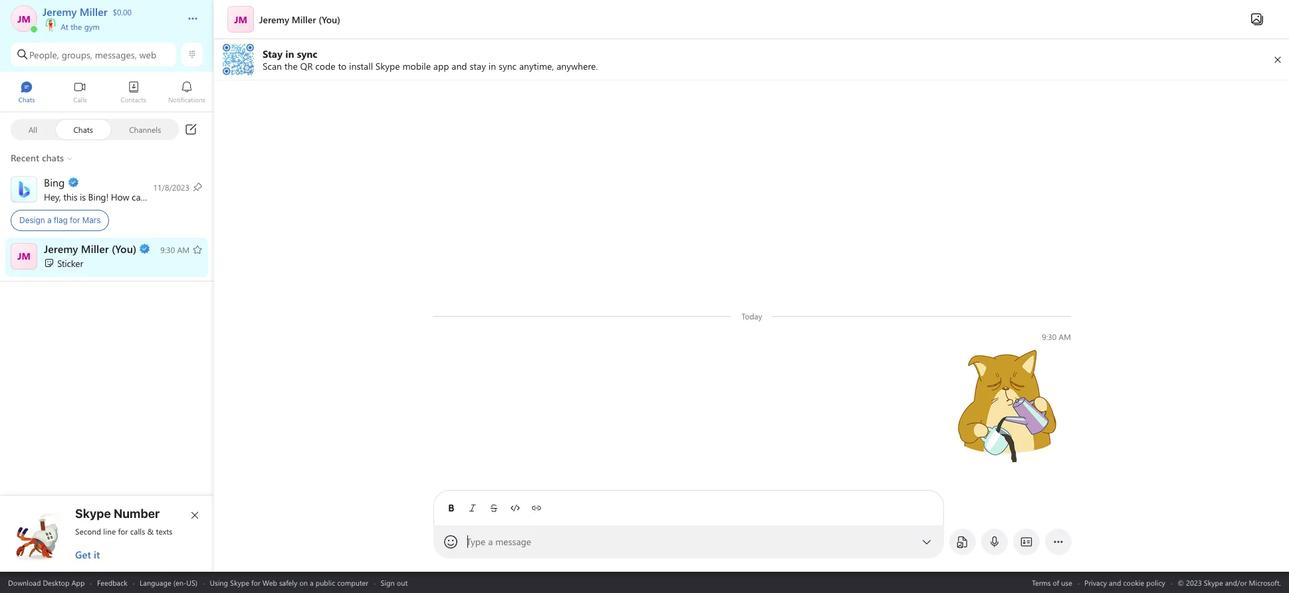 Task type: describe. For each thing, give the bounding box(es) containing it.
and
[[1109, 578, 1121, 588]]

number
[[114, 507, 160, 521]]

!
[[106, 191, 109, 203]]

download desktop app link
[[8, 578, 85, 588]]

calls
[[130, 527, 145, 537]]

people, groups, messages, web button
[[11, 43, 176, 66]]

hey,
[[44, 191, 61, 203]]

us)
[[186, 578, 198, 588]]

design a flag for mars
[[19, 215, 101, 225]]

terms of use link
[[1032, 578, 1073, 588]]

0 horizontal spatial for
[[70, 215, 80, 225]]

Type a message text field
[[467, 536, 911, 550]]

cookie
[[1123, 578, 1145, 588]]

line
[[103, 527, 116, 537]]

get
[[75, 549, 91, 562]]

terms of use
[[1032, 578, 1073, 588]]

9:30 am
[[1042, 332, 1071, 342]]

sign out
[[381, 578, 408, 588]]

this
[[63, 191, 77, 203]]

the
[[71, 21, 82, 32]]

am
[[1059, 332, 1071, 342]]

second
[[75, 527, 101, 537]]

hey, this is bing ! how can i help you today?
[[44, 191, 218, 203]]

flag
[[54, 215, 68, 225]]

9:30
[[1042, 332, 1056, 342]]

bing
[[88, 191, 106, 203]]

gym
[[84, 21, 100, 32]]

using
[[210, 578, 228, 588]]

a for message
[[488, 536, 493, 549]]

get it
[[75, 549, 100, 562]]

mars
[[82, 215, 101, 225]]

safely
[[279, 578, 297, 588]]

you
[[173, 191, 187, 203]]

design
[[19, 215, 45, 225]]

a for flag
[[47, 215, 52, 225]]

at the gym button
[[43, 19, 174, 32]]

privacy and cookie policy link
[[1085, 578, 1166, 588]]

groups,
[[62, 48, 92, 61]]

for for second line for calls & texts
[[118, 527, 128, 537]]

0 vertical spatial skype
[[75, 507, 111, 521]]

for for using skype for web safely on a public computer
[[251, 578, 260, 588]]

skype number element
[[11, 507, 203, 562]]

type a message
[[466, 536, 531, 549]]

privacy
[[1085, 578, 1107, 588]]

chats
[[73, 124, 93, 135]]

sign
[[381, 578, 395, 588]]

desktop
[[43, 578, 69, 588]]

download desktop app
[[8, 578, 85, 588]]

of
[[1053, 578, 1059, 588]]

skype number
[[75, 507, 160, 521]]

message
[[495, 536, 531, 549]]

1 horizontal spatial skype
[[230, 578, 249, 588]]



Task type: vqa. For each thing, say whether or not it's contained in the screenshot.
Cnet, Channel element
no



Task type: locate. For each thing, give the bounding box(es) containing it.
people,
[[29, 48, 59, 61]]

use
[[1061, 578, 1073, 588]]

today?
[[190, 191, 216, 203]]

computer
[[337, 578, 368, 588]]

is
[[80, 191, 86, 203]]

out
[[397, 578, 408, 588]]

1 horizontal spatial a
[[310, 578, 314, 588]]

type
[[466, 536, 486, 549]]

for
[[70, 215, 80, 225], [118, 527, 128, 537], [251, 578, 260, 588]]

sticker button
[[0, 238, 213, 277]]

messages,
[[95, 48, 137, 61]]

texts
[[156, 527, 173, 537]]

2 horizontal spatial for
[[251, 578, 260, 588]]

for right line
[[118, 527, 128, 537]]

language (en-us) link
[[140, 578, 198, 588]]

i
[[148, 191, 150, 203]]

second line for calls & texts
[[75, 527, 173, 537]]

for left web
[[251, 578, 260, 588]]

a left flag
[[47, 215, 52, 225]]

at the gym
[[59, 21, 100, 32]]

sticker
[[57, 257, 83, 270]]

a right on
[[310, 578, 314, 588]]

1 vertical spatial skype
[[230, 578, 249, 588]]

(en-
[[173, 578, 186, 588]]

web
[[262, 578, 277, 588]]

sign out link
[[381, 578, 408, 588]]

app
[[71, 578, 85, 588]]

feedback link
[[97, 578, 127, 588]]

it
[[94, 549, 100, 562]]

a
[[47, 215, 52, 225], [488, 536, 493, 549], [310, 578, 314, 588]]

channels
[[129, 124, 161, 135]]

feedback
[[97, 578, 127, 588]]

policy
[[1147, 578, 1166, 588]]

people, groups, messages, web
[[29, 48, 156, 61]]

on
[[299, 578, 308, 588]]

language
[[140, 578, 171, 588]]

using skype for web safely on a public computer link
[[210, 578, 368, 588]]

language (en-us)
[[140, 578, 198, 588]]

public
[[316, 578, 335, 588]]

2 vertical spatial for
[[251, 578, 260, 588]]

1 horizontal spatial for
[[118, 527, 128, 537]]

0 horizontal spatial skype
[[75, 507, 111, 521]]

all
[[28, 124, 37, 135]]

tab list
[[0, 75, 213, 112]]

using skype for web safely on a public computer
[[210, 578, 368, 588]]

privacy and cookie policy
[[1085, 578, 1166, 588]]

0 vertical spatial a
[[47, 215, 52, 225]]

a right type
[[488, 536, 493, 549]]

0 vertical spatial for
[[70, 215, 80, 225]]

how
[[111, 191, 129, 203]]

skype up second
[[75, 507, 111, 521]]

terms
[[1032, 578, 1051, 588]]

for inside skype number element
[[118, 527, 128, 537]]

skype
[[75, 507, 111, 521], [230, 578, 249, 588]]

0 horizontal spatial a
[[47, 215, 52, 225]]

1 vertical spatial a
[[488, 536, 493, 549]]

web
[[139, 48, 156, 61]]

1 vertical spatial for
[[118, 527, 128, 537]]

&
[[147, 527, 154, 537]]

help
[[153, 191, 170, 203]]

2 vertical spatial a
[[310, 578, 314, 588]]

can
[[132, 191, 146, 203]]

download
[[8, 578, 41, 588]]

at
[[61, 21, 68, 32]]

skype right using
[[230, 578, 249, 588]]

for right flag
[[70, 215, 80, 225]]

2 horizontal spatial a
[[488, 536, 493, 549]]



